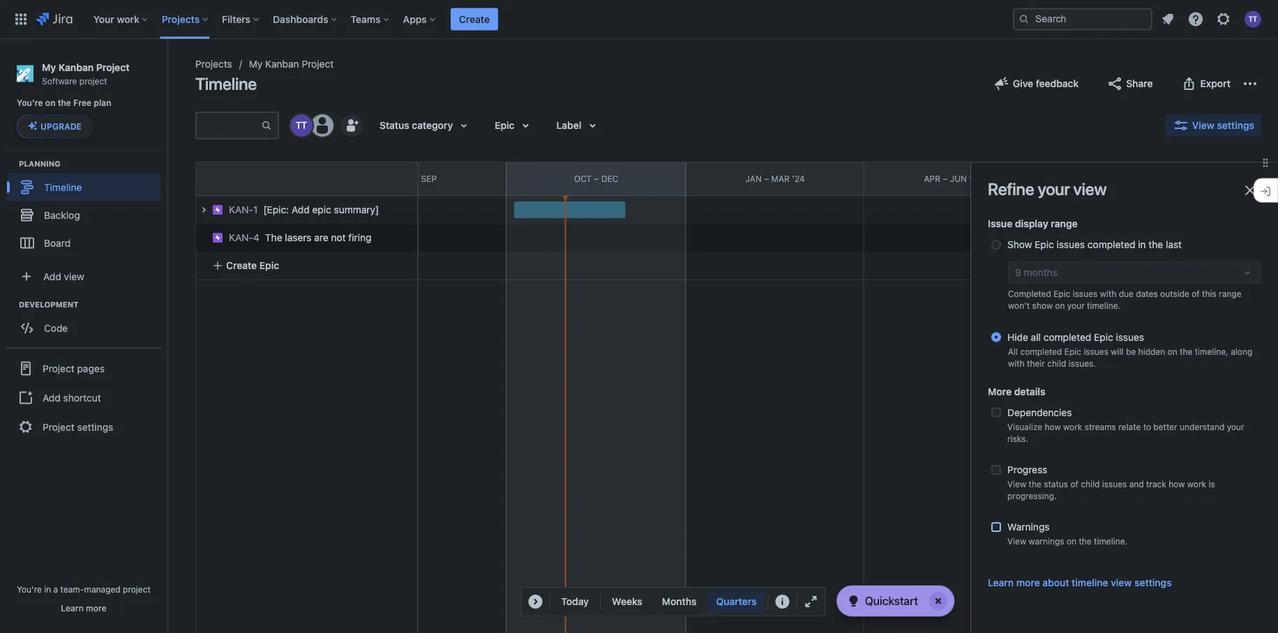 Task type: locate. For each thing, give the bounding box(es) containing it.
0 horizontal spatial timeline
[[44, 181, 82, 193]]

how inside progress view the status of child issues and track how work is progressing.
[[1169, 480, 1185, 489]]

create down kan-4 link
[[226, 260, 257, 271]]

1 horizontal spatial settings
[[1135, 577, 1172, 588]]

0 vertical spatial timeline
[[195, 74, 257, 93]]

0 horizontal spatial '24
[[792, 174, 805, 184]]

timeline up backlog
[[44, 181, 82, 193]]

my inside the my kanban project software project
[[42, 61, 56, 73]]

view right timeline
[[1111, 577, 1132, 588]]

project inside the my kanban project software project
[[96, 61, 129, 73]]

timeline down projects link
[[195, 74, 257, 93]]

2 horizontal spatial work
[[1187, 480, 1206, 489]]

view inside 'button'
[[1111, 577, 1132, 588]]

kanban inside the my kanban project software project
[[58, 61, 94, 73]]

1 horizontal spatial sep
[[1129, 174, 1145, 184]]

quarters
[[716, 596, 757, 608]]

1 horizontal spatial of
[[1192, 289, 1200, 299]]

completed
[[1008, 289, 1051, 299]]

0 vertical spatial of
[[1192, 289, 1200, 299]]

1 horizontal spatial range
[[1219, 289, 1242, 299]]

1 horizontal spatial jul – sep
[[1104, 174, 1145, 184]]

visualize
[[1007, 422, 1042, 432]]

create inside row group
[[226, 260, 257, 271]]

0 horizontal spatial view
[[64, 271, 84, 282]]

row down kan-1 [epic: add epic summary]
[[188, 220, 417, 252]]

hide all completed epic issues
[[1007, 331, 1144, 343]]

1 horizontal spatial create
[[459, 13, 490, 25]]

1 vertical spatial with
[[1008, 359, 1025, 368]]

2 vertical spatial view
[[1111, 577, 1132, 588]]

oct – dec
[[574, 174, 618, 184]]

in left a
[[44, 585, 51, 594]]

managed
[[84, 585, 120, 594]]

create right apps 'dropdown button'
[[459, 13, 490, 25]]

2 vertical spatial completed
[[1020, 347, 1062, 356]]

4
[[253, 232, 259, 243]]

issues up 'issues.'
[[1084, 347, 1109, 356]]

issues left the and
[[1102, 480, 1127, 489]]

timeline,
[[1195, 347, 1228, 356]]

view up show epic issues completed in the last
[[1073, 179, 1107, 199]]

1 horizontal spatial timeline
[[195, 74, 257, 93]]

completed up 'due' on the right of page
[[1088, 239, 1135, 250]]

the inside progress view the status of child issues and track how work is progressing.
[[1029, 480, 1042, 489]]

timeline. inside completed epic issues with due dates outside of this range won't show on your timeline.
[[1087, 301, 1121, 311]]

create inside primary element
[[459, 13, 490, 25]]

child right status
[[1081, 480, 1100, 489]]

more for learn more
[[86, 604, 107, 613]]

view
[[1073, 179, 1107, 199], [64, 271, 84, 282], [1111, 577, 1132, 588]]

learn more
[[61, 604, 107, 613]]

0 horizontal spatial child
[[1047, 359, 1066, 368]]

1 vertical spatial child
[[1081, 480, 1100, 489]]

range right this
[[1219, 289, 1242, 299]]

settings right timeline
[[1135, 577, 1172, 588]]

0 horizontal spatial jul – sep
[[396, 174, 437, 184]]

check image
[[845, 593, 862, 610]]

primary element
[[8, 0, 1013, 39]]

learn more about timeline view settings
[[988, 577, 1172, 588]]

1 horizontal spatial my
[[249, 58, 263, 70]]

0 vertical spatial range
[[1051, 218, 1078, 230]]

jan
[[745, 174, 762, 184]]

work inside dependencies visualize how work streams relate to better understand your risks.
[[1063, 422, 1082, 432]]

1 vertical spatial learn
[[61, 604, 84, 613]]

completed up their
[[1020, 347, 1062, 356]]

1 horizontal spatial child
[[1081, 480, 1100, 489]]

refine
[[988, 179, 1034, 199]]

learn for learn more about timeline view settings
[[988, 577, 1014, 588]]

1 horizontal spatial more
[[1016, 577, 1040, 588]]

2 vertical spatial work
[[1187, 480, 1206, 489]]

group containing project pages
[[6, 348, 162, 447]]

view for progress
[[1007, 480, 1026, 489]]

0 horizontal spatial kanban
[[58, 61, 94, 73]]

how right track on the bottom right of the page
[[1169, 480, 1185, 489]]

2 vertical spatial view
[[1007, 537, 1026, 547]]

view inside progress view the status of child issues and track how work is progressing.
[[1007, 480, 1026, 489]]

1 vertical spatial kan-
[[229, 232, 253, 243]]

0 vertical spatial project
[[79, 76, 107, 86]]

2 you're from the top
[[17, 585, 42, 594]]

Search timeline text field
[[197, 113, 261, 138]]

of right status
[[1071, 480, 1079, 489]]

issue
[[988, 218, 1013, 230]]

view down board link at the left top of the page
[[64, 271, 84, 282]]

kan- for 1
[[229, 204, 253, 216]]

create epic button
[[204, 253, 409, 278]]

view settings button
[[1166, 114, 1261, 137]]

learn inside button
[[61, 604, 84, 613]]

search image
[[1019, 14, 1030, 25]]

1 vertical spatial row
[[188, 220, 417, 252]]

'24 right jun
[[969, 174, 982, 184]]

more down managed
[[86, 604, 107, 613]]

0 horizontal spatial sep
[[421, 174, 437, 184]]

on right hidden
[[1168, 347, 1178, 356]]

timeline.
[[1087, 301, 1121, 311], [1094, 537, 1128, 547]]

project pages link
[[6, 353, 162, 384]]

settings inside group
[[77, 421, 113, 433]]

epic left label
[[495, 120, 515, 131]]

risks.
[[1007, 434, 1028, 444]]

how down dependencies
[[1045, 422, 1061, 432]]

epic down the
[[259, 260, 279, 271]]

group
[[6, 348, 162, 447]]

2 sep from the left
[[1129, 174, 1145, 184]]

my for my kanban project software project
[[42, 61, 56, 73]]

issues inside all completed epic issues will be hidden on the timeline, along with their child issues.
[[1084, 347, 1109, 356]]

with inside completed epic issues with due dates outside of this range won't show on your timeline.
[[1100, 289, 1117, 299]]

your right understand
[[1227, 422, 1244, 432]]

settings inside dropdown button
[[1217, 120, 1254, 131]]

range right display
[[1051, 218, 1078, 230]]

project up add shortcut
[[43, 363, 74, 374]]

kanban for my kanban project software project
[[58, 61, 94, 73]]

epic
[[312, 204, 331, 216]]

1 sep from the left
[[421, 174, 437, 184]]

view inside warnings view warnings on the timeline.
[[1007, 537, 1026, 547]]

free
[[73, 98, 92, 108]]

the up progressing.
[[1029, 480, 1042, 489]]

the left timeline,
[[1180, 347, 1193, 356]]

cell containing kan-1
[[195, 196, 417, 224]]

projects right sidebar navigation 'image'
[[195, 58, 232, 70]]

row
[[196, 163, 417, 196], [188, 220, 417, 252]]

help image
[[1187, 11, 1204, 28]]

share button
[[1098, 73, 1161, 95]]

epic right completed
[[1054, 289, 1071, 299]]

of left this
[[1192, 289, 1200, 299]]

view down warnings
[[1007, 537, 1026, 547]]

0 vertical spatial more
[[1016, 577, 1040, 588]]

with left 'due' on the right of page
[[1100, 289, 1117, 299]]

0 horizontal spatial create
[[226, 260, 257, 271]]

2 vertical spatial add
[[43, 392, 61, 404]]

column header down the view settings
[[1222, 163, 1278, 195]]

timeline. up timeline
[[1094, 537, 1128, 547]]

show epic issues completed in the last
[[1007, 239, 1182, 250]]

1 jul from the left
[[396, 174, 412, 184]]

1 vertical spatial your
[[1067, 301, 1085, 311]]

along
[[1231, 347, 1253, 356]]

notifications image
[[1160, 11, 1176, 28]]

0 horizontal spatial column header
[[149, 163, 327, 195]]

share image
[[1107, 75, 1123, 92]]

your up hide all completed epic issues
[[1067, 301, 1085, 311]]

1 vertical spatial view
[[64, 271, 84, 282]]

1 horizontal spatial '24
[[969, 174, 982, 184]]

kanban
[[265, 58, 299, 70], [58, 61, 94, 73]]

your inside dependencies visualize how work streams relate to better understand your risks.
[[1227, 422, 1244, 432]]

learn more button
[[61, 603, 107, 614]]

1 horizontal spatial how
[[1169, 480, 1185, 489]]

weeks button
[[604, 591, 651, 613]]

your
[[1038, 179, 1070, 199], [1067, 301, 1085, 311], [1227, 422, 1244, 432]]

your up issue display range
[[1038, 179, 1070, 199]]

kanban up software
[[58, 61, 94, 73]]

row up kan-1 [epic: add epic summary]
[[196, 163, 417, 196]]

1 vertical spatial add
[[43, 271, 61, 282]]

lasers
[[285, 232, 312, 243]]

you're left a
[[17, 585, 42, 594]]

add left the epic in the top of the page
[[292, 204, 310, 216]]

2 horizontal spatial view
[[1111, 577, 1132, 588]]

1 horizontal spatial learn
[[988, 577, 1014, 588]]

1 '24 from the left
[[792, 174, 805, 184]]

2 vertical spatial settings
[[1135, 577, 1172, 588]]

cell
[[195, 196, 417, 224]]

0 horizontal spatial of
[[1071, 480, 1079, 489]]

progressing.
[[1007, 492, 1057, 501]]

0 horizontal spatial settings
[[77, 421, 113, 433]]

1 horizontal spatial project
[[123, 585, 151, 594]]

1 kan- from the top
[[229, 204, 253, 216]]

progress view the status of child issues and track how work is progressing.
[[1007, 464, 1215, 501]]

completed epic issues with due dates outside of this range won't show on your timeline.
[[1008, 289, 1242, 311]]

issues
[[1057, 239, 1085, 250], [1073, 289, 1098, 299], [1116, 331, 1144, 343], [1084, 347, 1109, 356], [1102, 480, 1127, 489]]

kan- right epic image
[[229, 204, 253, 216]]

0 vertical spatial child
[[1047, 359, 1066, 368]]

you're
[[17, 98, 43, 108], [17, 585, 42, 594]]

0 horizontal spatial jul
[[396, 174, 412, 184]]

1 vertical spatial how
[[1169, 480, 1185, 489]]

add inside button
[[43, 392, 61, 404]]

1 vertical spatial project
[[123, 585, 151, 594]]

epic inside create epic button
[[259, 260, 279, 271]]

0 vertical spatial settings
[[1217, 120, 1254, 131]]

0 horizontal spatial more
[[86, 604, 107, 613]]

settings for project settings
[[77, 421, 113, 433]]

completed up 'issues.'
[[1044, 331, 1091, 343]]

work inside progress view the status of child issues and track how work is progressing.
[[1187, 480, 1206, 489]]

0 horizontal spatial my
[[42, 61, 56, 73]]

1 vertical spatial settings
[[77, 421, 113, 433]]

1 horizontal spatial with
[[1100, 289, 1117, 299]]

my right projects link
[[249, 58, 263, 70]]

add people image
[[343, 117, 360, 134]]

project up plan
[[96, 61, 129, 73]]

0 vertical spatial add
[[292, 204, 310, 216]]

2 vertical spatial your
[[1227, 422, 1244, 432]]

more inside 'button'
[[1016, 577, 1040, 588]]

banner
[[0, 0, 1278, 39]]

create for create epic
[[226, 260, 257, 271]]

0 vertical spatial you're
[[17, 98, 43, 108]]

'24 right the mar
[[792, 174, 805, 184]]

0 vertical spatial create
[[459, 13, 490, 25]]

column header
[[149, 163, 327, 195], [1222, 163, 1278, 195]]

row containing kan-4
[[188, 220, 417, 252]]

projects up sidebar navigation 'image'
[[162, 13, 200, 25]]

2 kan- from the top
[[229, 232, 253, 243]]

export
[[1200, 78, 1231, 89]]

category
[[412, 120, 453, 131]]

view right view settings icon
[[1192, 120, 1215, 131]]

kan- inside row
[[229, 232, 253, 243]]

learn for learn more
[[61, 604, 84, 613]]

with down all
[[1008, 359, 1025, 368]]

0 horizontal spatial how
[[1045, 422, 1061, 432]]

0 horizontal spatial project
[[79, 76, 107, 86]]

1 horizontal spatial view
[[1073, 179, 1107, 199]]

learn left about
[[988, 577, 1014, 588]]

jira image
[[36, 11, 72, 28], [36, 11, 72, 28]]

2 horizontal spatial settings
[[1217, 120, 1254, 131]]

1 vertical spatial timeline.
[[1094, 537, 1128, 547]]

1 vertical spatial view
[[1007, 480, 1026, 489]]

0 vertical spatial with
[[1100, 289, 1117, 299]]

row group
[[195, 162, 417, 196], [188, 196, 417, 280]]

on right show
[[1055, 301, 1065, 311]]

epic down hide all completed epic issues
[[1065, 347, 1081, 356]]

all completed epic issues will be hidden on the timeline, along with their child issues.
[[1008, 347, 1253, 368]]

child right their
[[1047, 359, 1066, 368]]

in left last
[[1138, 239, 1146, 250]]

[epic:
[[263, 204, 289, 216]]

'24 for apr – jun '24
[[969, 174, 982, 184]]

column header up kan-1 link
[[149, 163, 327, 195]]

work
[[117, 13, 139, 25], [1063, 422, 1082, 432], [1187, 480, 1206, 489]]

project down dashboards dropdown button
[[302, 58, 334, 70]]

your profile and settings image
[[1245, 11, 1261, 28]]

more left about
[[1016, 577, 1040, 588]]

1 you're from the top
[[17, 98, 43, 108]]

0 vertical spatial learn
[[988, 577, 1014, 588]]

view down the 'progress'
[[1007, 480, 1026, 489]]

1 horizontal spatial kanban
[[265, 58, 299, 70]]

give feedback button
[[985, 73, 1087, 95]]

1 vertical spatial more
[[86, 604, 107, 613]]

0 vertical spatial view
[[1192, 120, 1215, 131]]

sidebar navigation image
[[152, 56, 183, 84]]

months button
[[654, 591, 705, 613]]

jun
[[950, 174, 967, 184]]

banner containing your work
[[0, 0, 1278, 39]]

you're up 'upgrade' "button"
[[17, 98, 43, 108]]

issues left 'due' on the right of page
[[1073, 289, 1098, 299]]

1 vertical spatial range
[[1219, 289, 1242, 299]]

add up development
[[43, 271, 61, 282]]

kanban down the 'dashboards'
[[265, 58, 299, 70]]

0 horizontal spatial in
[[44, 585, 51, 594]]

dashboards button
[[269, 8, 342, 30]]

settings
[[1217, 120, 1254, 131], [77, 421, 113, 433], [1135, 577, 1172, 588]]

projects inside dropdown button
[[162, 13, 200, 25]]

jul down status
[[396, 174, 412, 184]]

kan-
[[229, 204, 253, 216], [229, 232, 253, 243]]

are
[[314, 232, 328, 243]]

my
[[249, 58, 263, 70], [42, 61, 56, 73]]

learn inside 'button'
[[988, 577, 1014, 588]]

epic inside completed epic issues with due dates outside of this range won't show on your timeline.
[[1054, 289, 1071, 299]]

add
[[292, 204, 310, 216], [43, 271, 61, 282], [43, 392, 61, 404]]

project up plan
[[79, 76, 107, 86]]

1 horizontal spatial column header
[[1222, 163, 1278, 195]]

timeline. down 'due' on the right of page
[[1087, 301, 1121, 311]]

apps
[[403, 13, 427, 25]]

show
[[1032, 301, 1053, 311]]

2 '24 from the left
[[969, 174, 982, 184]]

backlog
[[44, 209, 80, 221]]

0 horizontal spatial learn
[[61, 604, 84, 613]]

timeline
[[195, 74, 257, 93], [44, 181, 82, 193]]

0 vertical spatial how
[[1045, 422, 1061, 432]]

0 vertical spatial kan-
[[229, 204, 253, 216]]

status category button
[[371, 114, 481, 137]]

1 vertical spatial create
[[226, 260, 257, 271]]

kan-1 link
[[229, 203, 258, 217]]

upgrade
[[40, 122, 82, 131]]

jul up show epic issues completed in the last
[[1104, 174, 1120, 184]]

apr
[[924, 174, 941, 184]]

add inside popup button
[[43, 271, 61, 282]]

0 vertical spatial work
[[117, 13, 139, 25]]

epic down issue display range
[[1035, 239, 1054, 250]]

0 vertical spatial view
[[1073, 179, 1107, 199]]

warnings view warnings on the timeline.
[[1007, 522, 1128, 547]]

my up software
[[42, 61, 56, 73]]

of
[[1192, 289, 1200, 299], [1071, 480, 1079, 489]]

child
[[1047, 359, 1066, 368], [1081, 480, 1100, 489]]

0 vertical spatial timeline.
[[1087, 301, 1121, 311]]

kan- right epic icon
[[229, 232, 253, 243]]

1 vertical spatial completed
[[1044, 331, 1091, 343]]

the right the warnings
[[1079, 537, 1092, 547]]

1 vertical spatial projects
[[195, 58, 232, 70]]

add left shortcut
[[43, 392, 61, 404]]

is
[[1209, 480, 1215, 489]]

0 horizontal spatial work
[[117, 13, 139, 25]]

0 vertical spatial row
[[196, 163, 417, 196]]

1 vertical spatial timeline
[[44, 181, 82, 193]]

1 vertical spatial you're
[[17, 585, 42, 594]]

settings down export
[[1217, 120, 1254, 131]]

0 vertical spatial projects
[[162, 13, 200, 25]]

learn more about timeline view settings button
[[988, 576, 1172, 590]]

1 vertical spatial of
[[1071, 480, 1079, 489]]

project right managed
[[123, 585, 151, 594]]

dashboards
[[273, 13, 328, 25]]

timeline inside the planning group
[[44, 181, 82, 193]]

settings down add shortcut button
[[77, 421, 113, 433]]

1 horizontal spatial work
[[1063, 422, 1082, 432]]

work left is
[[1187, 480, 1206, 489]]

1 vertical spatial work
[[1063, 422, 1082, 432]]

0 vertical spatial in
[[1138, 239, 1146, 250]]

project down add shortcut
[[43, 421, 74, 433]]

today button
[[553, 591, 597, 613]]

issues.
[[1069, 359, 1096, 368]]

you're for you're on the free plan
[[17, 98, 43, 108]]

1 horizontal spatial in
[[1138, 239, 1146, 250]]

more inside button
[[86, 604, 107, 613]]

epic inside all completed epic issues will be hidden on the timeline, along with their child issues.
[[1065, 347, 1081, 356]]

export icon image
[[1181, 75, 1198, 92]]

your work button
[[89, 8, 153, 30]]

display
[[1015, 218, 1048, 230]]

work right your
[[117, 13, 139, 25]]

work left the streams
[[1063, 422, 1082, 432]]

learn down team-
[[61, 604, 84, 613]]

projects for projects link
[[195, 58, 232, 70]]

board
[[44, 237, 71, 249]]

1 horizontal spatial jul
[[1104, 174, 1120, 184]]

row group containing kan-1
[[188, 196, 417, 280]]

None radio
[[991, 240, 1001, 250], [991, 332, 1001, 342], [991, 240, 1001, 250], [991, 332, 1001, 342]]

child inside progress view the status of child issues and track how work is progressing.
[[1081, 480, 1100, 489]]

project pages
[[43, 363, 105, 374]]

this
[[1202, 289, 1217, 299]]

plan
[[94, 98, 111, 108]]

0 horizontal spatial with
[[1008, 359, 1025, 368]]

on right the warnings
[[1067, 537, 1077, 547]]



Task type: describe. For each thing, give the bounding box(es) containing it.
my kanban project software project
[[42, 61, 129, 86]]

close image
[[1242, 182, 1259, 199]]

software
[[42, 76, 77, 86]]

relate
[[1119, 422, 1141, 432]]

on inside warnings view warnings on the timeline.
[[1067, 537, 1077, 547]]

3 – from the left
[[764, 174, 769, 184]]

label
[[556, 120, 581, 131]]

add view
[[43, 271, 84, 282]]

all
[[1031, 331, 1041, 343]]

dependencies visualize how work streams relate to better understand your risks.
[[1007, 407, 1244, 444]]

create for create
[[459, 13, 490, 25]]

unassigned image
[[311, 114, 333, 137]]

development
[[19, 300, 78, 309]]

terry turtle image
[[290, 114, 313, 137]]

kan- for 4
[[229, 232, 253, 243]]

on inside completed epic issues with due dates outside of this range won't show on your timeline.
[[1055, 301, 1065, 311]]

board link
[[7, 229, 160, 257]]

legend image
[[774, 594, 791, 610]]

outside
[[1160, 289, 1189, 299]]

2 jul from the left
[[1104, 174, 1120, 184]]

child inside all completed epic issues will be hidden on the timeline, along with their child issues.
[[1047, 359, 1066, 368]]

to
[[1143, 422, 1151, 432]]

epic image
[[212, 204, 223, 216]]

view settings
[[1192, 120, 1254, 131]]

1 jul – sep from the left
[[396, 174, 437, 184]]

apps button
[[399, 8, 441, 30]]

2 jul – sep from the left
[[1104, 174, 1145, 184]]

show
[[1007, 239, 1032, 250]]

epic inside epic dropdown button
[[495, 120, 515, 131]]

my for my kanban project
[[249, 58, 263, 70]]

0 horizontal spatial range
[[1051, 218, 1078, 230]]

warnings
[[1007, 522, 1050, 533]]

refine your view
[[988, 179, 1107, 199]]

today
[[561, 596, 589, 608]]

completed inside all completed epic issues will be hidden on the timeline, along with their child issues.
[[1020, 347, 1062, 356]]

1 – from the left
[[414, 174, 419, 184]]

development image
[[2, 296, 19, 313]]

projects for projects dropdown button
[[162, 13, 200, 25]]

enter full screen image
[[803, 594, 820, 610]]

weeks
[[612, 596, 642, 608]]

on up 'upgrade' "button"
[[45, 98, 55, 108]]

dismiss quickstart image
[[927, 590, 950, 613]]

the inside all completed epic issues will be hidden on the timeline, along with their child issues.
[[1180, 347, 1193, 356]]

issues inside completed epic issues with due dates outside of this range won't show on your timeline.
[[1073, 289, 1098, 299]]

months
[[662, 596, 697, 608]]

add for add view
[[43, 271, 61, 282]]

4 – from the left
[[943, 174, 948, 184]]

status category
[[380, 120, 453, 131]]

status
[[380, 120, 409, 131]]

more
[[988, 386, 1012, 397]]

view inside view settings dropdown button
[[1192, 120, 1215, 131]]

you're for you're in a team-managed project
[[17, 585, 42, 594]]

create epic
[[226, 260, 279, 271]]

more for learn more about timeline view settings
[[1016, 577, 1040, 588]]

add for add shortcut
[[43, 392, 61, 404]]

my kanban project
[[249, 58, 334, 70]]

project settings
[[43, 421, 113, 433]]

last
[[1166, 239, 1182, 250]]

projects button
[[157, 8, 214, 30]]

epic image
[[212, 232, 223, 243]]

work inside dropdown button
[[117, 13, 139, 25]]

my kanban project link
[[249, 56, 334, 73]]

of inside progress view the status of child issues and track how work is progressing.
[[1071, 480, 1079, 489]]

1 column header from the left
[[149, 163, 327, 195]]

kanban for my kanban project
[[265, 58, 299, 70]]

settings image
[[1215, 11, 1232, 28]]

quickstart button
[[837, 586, 954, 617]]

development group
[[7, 299, 167, 346]]

1
[[253, 204, 258, 216]]

on inside all completed epic issues will be hidden on the timeline, along with their child issues.
[[1168, 347, 1178, 356]]

your
[[93, 13, 114, 25]]

Search field
[[1013, 8, 1153, 30]]

upgrade button
[[17, 115, 92, 138]]

give
[[1013, 78, 1033, 89]]

0 vertical spatial your
[[1038, 179, 1070, 199]]

shortcut
[[63, 392, 101, 404]]

view inside popup button
[[64, 271, 84, 282]]

label button
[[548, 114, 609, 137]]

planning group
[[7, 158, 167, 261]]

projects link
[[195, 56, 232, 73]]

range inside completed epic issues with due dates outside of this range won't show on your timeline.
[[1219, 289, 1242, 299]]

issues down issue display range
[[1057, 239, 1085, 250]]

dates
[[1136, 289, 1158, 299]]

better
[[1154, 422, 1177, 432]]

epic up the will
[[1094, 331, 1113, 343]]

hide
[[1007, 331, 1028, 343]]

share
[[1126, 78, 1153, 89]]

won't
[[1008, 301, 1030, 311]]

code
[[44, 322, 68, 334]]

kan-4 the lasers are not firing
[[229, 232, 372, 243]]

issue display range
[[988, 218, 1078, 230]]

of inside completed epic issues with due dates outside of this range won't show on your timeline.
[[1192, 289, 1200, 299]]

timeline. inside warnings view warnings on the timeline.
[[1094, 537, 1128, 547]]

settings for view settings
[[1217, 120, 1254, 131]]

settings inside 'button'
[[1135, 577, 1172, 588]]

teams button
[[347, 8, 395, 30]]

issues up the be
[[1116, 331, 1144, 343]]

kan-4 link
[[229, 231, 259, 245]]

view settings image
[[1173, 117, 1189, 134]]

the inside warnings view warnings on the timeline.
[[1079, 537, 1092, 547]]

cell inside row group
[[195, 196, 417, 224]]

show child issues image
[[195, 202, 212, 218]]

filters button
[[218, 8, 264, 30]]

you're on the free plan
[[17, 98, 111, 108]]

the left "free" in the top of the page
[[58, 98, 71, 108]]

the left last
[[1149, 239, 1163, 250]]

hidden
[[1138, 347, 1165, 356]]

and
[[1129, 480, 1144, 489]]

'24 for jan – mar '24
[[792, 174, 805, 184]]

view for warnings
[[1007, 537, 1026, 547]]

dependencies
[[1007, 407, 1072, 418]]

due
[[1119, 289, 1134, 299]]

apr – jun '24
[[924, 174, 982, 184]]

add shortcut button
[[6, 384, 162, 412]]

kan-1 [epic: add epic summary]
[[229, 204, 379, 216]]

quickstart
[[865, 595, 918, 608]]

appswitcher icon image
[[13, 11, 29, 28]]

issues inside progress view the status of child issues and track how work is progressing.
[[1102, 480, 1127, 489]]

project settings link
[[6, 412, 162, 443]]

teams
[[351, 13, 381, 25]]

planning image
[[2, 155, 19, 172]]

oct
[[574, 174, 592, 184]]

how inside dependencies visualize how work streams relate to better understand your risks.
[[1045, 422, 1061, 432]]

give feedback
[[1013, 78, 1079, 89]]

timeline link
[[7, 173, 160, 201]]

add inside row group
[[292, 204, 310, 216]]

1 vertical spatial in
[[44, 585, 51, 594]]

team-
[[60, 585, 84, 594]]

timeline
[[1072, 577, 1108, 588]]

progress
[[1007, 464, 1047, 476]]

summary]
[[334, 204, 379, 216]]

firing
[[348, 232, 372, 243]]

project inside the my kanban project software project
[[79, 76, 107, 86]]

add shortcut
[[43, 392, 101, 404]]

your inside completed epic issues with due dates outside of this range won't show on your timeline.
[[1067, 301, 1085, 311]]

timeline grid
[[149, 162, 1278, 634]]

code link
[[7, 314, 160, 342]]

your work
[[93, 13, 139, 25]]

2 column header from the left
[[1222, 163, 1278, 195]]

streams
[[1085, 422, 1116, 432]]

jan – mar '24
[[745, 174, 805, 184]]

2 – from the left
[[594, 174, 599, 184]]

with inside all completed epic issues will be hidden on the timeline, along with their child issues.
[[1008, 359, 1025, 368]]

5 – from the left
[[1122, 174, 1127, 184]]

feedback
[[1036, 78, 1079, 89]]

0 vertical spatial completed
[[1088, 239, 1135, 250]]



Task type: vqa. For each thing, say whether or not it's contained in the screenshot.
the 'more' in the Learn more about timeline view settings button
no



